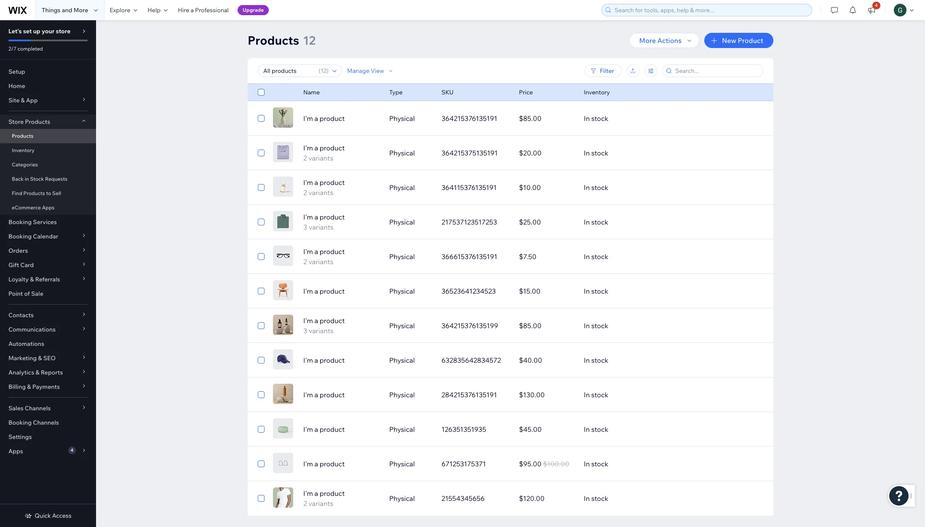 Task type: describe. For each thing, give the bounding box(es) containing it.
in stock link for 366615376135191
[[579, 247, 739, 267]]

in stock link for 217537123517253
[[579, 212, 739, 232]]

sale
[[31, 290, 43, 298]]

payments
[[32, 383, 60, 391]]

physical link for 632835642834572
[[384, 350, 437, 371]]

21554345656 link
[[437, 489, 514, 509]]

stock for 217537123517253
[[592, 218, 609, 226]]

physical link for 21554345656
[[384, 489, 437, 509]]

671253175371 link
[[437, 454, 514, 474]]

in stock for 284215376135191
[[584, 391, 609, 399]]

$85.00 for 364215376135199
[[519, 322, 542, 330]]

& for marketing
[[38, 355, 42, 362]]

physical link for 284215376135191
[[384, 385, 437, 405]]

help button
[[143, 0, 173, 20]]

in stock link for 21554345656
[[579, 489, 739, 509]]

sell
[[52, 190, 61, 196]]

$85.00 link for 364215376135191
[[514, 108, 579, 129]]

help
[[148, 6, 161, 14]]

i'm a product link for 284215376135191
[[298, 390, 384, 400]]

analytics
[[8, 369, 34, 376]]

find
[[12, 190, 22, 196]]

in
[[25, 176, 29, 182]]

& for analytics
[[36, 369, 39, 376]]

$40.00 link
[[514, 350, 579, 371]]

217537123517253
[[442, 218, 497, 226]]

i'm a product link for 364215376135191
[[298, 113, 384, 124]]

store
[[8, 118, 24, 126]]

5 product from the top
[[320, 247, 345, 256]]

217537123517253 link
[[437, 212, 514, 232]]

products 12
[[248, 33, 316, 48]]

in stock link for 671253175371
[[579, 454, 739, 474]]

stock for 366615376135191
[[592, 253, 609, 261]]

2 for 364215375135191
[[304, 154, 307, 162]]

& for billing
[[27, 383, 31, 391]]

physical link for 364215375135191
[[384, 143, 437, 163]]

automations link
[[0, 337, 96, 351]]

view
[[371, 67, 384, 75]]

physical for 364215376135199
[[390, 322, 415, 330]]

type
[[390, 89, 403, 96]]

physical for 632835642834572
[[390, 356, 415, 365]]

in stock link for 36523641234523
[[579, 281, 739, 301]]

$10.00
[[519, 183, 541, 192]]

in for 366615376135191
[[584, 253, 590, 261]]

in stock for 632835642834572
[[584, 356, 609, 365]]

stock for 364215375135191
[[592, 149, 609, 157]]

$40.00
[[519, 356, 542, 365]]

settings link
[[0, 430, 96, 444]]

i'm a product link for 126351351935
[[298, 424, 384, 435]]

gift
[[8, 261, 19, 269]]

filter button
[[585, 64, 622, 77]]

booking calendar button
[[0, 229, 96, 244]]

9 i'm from the top
[[304, 391, 313, 399]]

analytics & reports button
[[0, 365, 96, 380]]

home
[[8, 82, 25, 90]]

sidebar element
[[0, 20, 96, 527]]

actions
[[658, 36, 682, 45]]

physical link for 366615376135191
[[384, 247, 437, 267]]

6 product from the top
[[320, 287, 345, 295]]

physical for 364215376135191
[[390, 114, 415, 123]]

1 i'm from the top
[[304, 114, 313, 123]]

$100.00
[[543, 460, 570, 468]]

point of sale
[[8, 290, 43, 298]]

setup
[[8, 68, 25, 75]]

stock for 284215376135191
[[592, 391, 609, 399]]

physical for 126351351935
[[390, 425, 415, 434]]

(
[[319, 67, 321, 75]]

10 i'm from the top
[[304, 425, 313, 434]]

categories
[[12, 161, 38, 168]]

booking for booking channels
[[8, 419, 32, 427]]

in stock link for 364215376135199
[[579, 316, 739, 336]]

3 i'm from the top
[[304, 178, 313, 187]]

3 for 217537123517253
[[304, 223, 307, 231]]

$25.00
[[519, 218, 541, 226]]

physical for 671253175371
[[390, 460, 415, 468]]

billing
[[8, 383, 26, 391]]

12 i'm from the top
[[304, 489, 313, 498]]

Unsaved view field
[[261, 65, 316, 77]]

in for 364215375135191
[[584, 149, 590, 157]]

i'm a product link for 36523641234523
[[298, 286, 384, 296]]

671253175371
[[442, 460, 486, 468]]

$20.00
[[519, 149, 542, 157]]

professional
[[195, 6, 229, 14]]

in stock link for 284215376135191
[[579, 385, 739, 405]]

284215376135191 link
[[437, 385, 514, 405]]

booking channels
[[8, 419, 59, 427]]

physical link for 36523641234523
[[384, 281, 437, 301]]

2 for 21554345656
[[304, 500, 307, 508]]

4 button
[[863, 0, 881, 20]]

12 for products 12
[[303, 33, 316, 48]]

& for site
[[21, 97, 25, 104]]

7 i'm from the top
[[304, 317, 313, 325]]

0 horizontal spatial apps
[[8, 448, 23, 455]]

gift card
[[8, 261, 34, 269]]

physical for 364115376135191
[[390, 183, 415, 192]]

$7.50 link
[[514, 247, 579, 267]]

2 product from the top
[[320, 144, 345, 152]]

gift card button
[[0, 258, 96, 272]]

communications button
[[0, 322, 96, 337]]

physical link for 364115376135191
[[384, 177, 437, 198]]

variants for 364215376135199
[[309, 327, 334, 335]]

products up ecommerce apps
[[23, 190, 45, 196]]

variants for 366615376135191
[[309, 258, 334, 266]]

marketing & seo
[[8, 355, 56, 362]]

in stock for 364215375135191
[[584, 149, 609, 157]]

quick access
[[35, 512, 72, 520]]

i'm a product 2 variants for 364215375135191
[[304, 144, 345, 162]]

in for 36523641234523
[[584, 287, 590, 295]]

4 product from the top
[[320, 213, 345, 221]]

$85.00 link for 364215376135199
[[514, 316, 579, 336]]

variants for 21554345656
[[309, 500, 334, 508]]

stock for 36523641234523
[[592, 287, 609, 295]]

$85.00 for 364215376135191
[[519, 114, 542, 123]]

hire
[[178, 6, 189, 14]]

stock for 364215376135191
[[592, 114, 609, 123]]

setup link
[[0, 64, 96, 79]]

6 i'm from the top
[[304, 287, 313, 295]]

i'm a product link for 671253175371
[[298, 459, 384, 469]]

126351351935
[[442, 425, 487, 434]]

orders
[[8, 247, 28, 255]]

in stock for 364215376135191
[[584, 114, 609, 123]]

inventory inside sidebar element
[[12, 147, 35, 153]]

seo
[[43, 355, 56, 362]]

in for 126351351935
[[584, 425, 590, 434]]

site & app button
[[0, 93, 96, 107]]

4 i'm from the top
[[304, 213, 313, 221]]

sales channels
[[8, 405, 51, 412]]

in for 217537123517253
[[584, 218, 590, 226]]

$15.00
[[519, 287, 541, 295]]

quick
[[35, 512, 51, 520]]

physical for 21554345656
[[390, 494, 415, 503]]

in stock for 671253175371
[[584, 460, 609, 468]]

2/7
[[8, 46, 16, 52]]

product
[[738, 36, 764, 45]]

1 product from the top
[[320, 114, 345, 123]]

products up the unsaved view field at the top left of the page
[[248, 33, 299, 48]]

364215375135191 link
[[437, 143, 514, 163]]

3 product from the top
[[320, 178, 345, 187]]

stock for 671253175371
[[592, 460, 609, 468]]

in stock link for 126351351935
[[579, 419, 739, 440]]

store products
[[8, 118, 50, 126]]

find products to sell link
[[0, 186, 96, 201]]

loyalty
[[8, 276, 29, 283]]

contacts button
[[0, 308, 96, 322]]

$25.00 link
[[514, 212, 579, 232]]

in for 364215376135199
[[584, 322, 590, 330]]

sales channels button
[[0, 401, 96, 416]]

0 horizontal spatial more
[[74, 6, 88, 14]]

$10.00 link
[[514, 177, 579, 198]]

products link
[[0, 129, 96, 143]]

let's set up your store
[[8, 27, 71, 35]]

ecommerce apps link
[[0, 201, 96, 215]]

store products button
[[0, 115, 96, 129]]

$120.00
[[519, 494, 545, 503]]

in stock for 364215376135199
[[584, 322, 609, 330]]

284215376135191
[[442, 391, 497, 399]]

10 product from the top
[[320, 425, 345, 434]]

physical for 284215376135191
[[390, 391, 415, 399]]



Task type: vqa. For each thing, say whether or not it's contained in the screenshot.


Task type: locate. For each thing, give the bounding box(es) containing it.
1 vertical spatial $85.00 link
[[514, 316, 579, 336]]

$95.00 $100.00
[[519, 460, 570, 468]]

0 vertical spatial channels
[[25, 405, 51, 412]]

8 product from the top
[[320, 356, 345, 365]]

marketing
[[8, 355, 37, 362]]

9 physical from the top
[[390, 391, 415, 399]]

loyalty & referrals button
[[0, 272, 96, 287]]

stock
[[592, 114, 609, 123], [592, 149, 609, 157], [592, 183, 609, 192], [592, 218, 609, 226], [592, 253, 609, 261], [592, 287, 609, 295], [592, 322, 609, 330], [592, 356, 609, 365], [592, 391, 609, 399], [592, 425, 609, 434], [592, 460, 609, 468], [592, 494, 609, 503]]

$130.00 link
[[514, 385, 579, 405]]

booking channels link
[[0, 416, 96, 430]]

11 in stock link from the top
[[579, 454, 739, 474]]

2 2 from the top
[[304, 188, 307, 197]]

8 stock from the top
[[592, 356, 609, 365]]

price
[[519, 89, 533, 96]]

2 physical link from the top
[[384, 143, 437, 163]]

in stock link for 364215376135191
[[579, 108, 739, 129]]

stock for 632835642834572
[[592, 356, 609, 365]]

4 inside sidebar element
[[71, 448, 73, 453]]

and
[[62, 6, 72, 14]]

6 stock from the top
[[592, 287, 609, 295]]

( 12 )
[[319, 67, 329, 75]]

apps down settings
[[8, 448, 23, 455]]

physical for 364215375135191
[[390, 149, 415, 157]]

11 physical from the top
[[390, 460, 415, 468]]

more right and
[[74, 6, 88, 14]]

11 stock from the top
[[592, 460, 609, 468]]

services
[[33, 218, 57, 226]]

36523641234523
[[442, 287, 496, 295]]

marketing & seo button
[[0, 351, 96, 365]]

0 vertical spatial 12
[[303, 33, 316, 48]]

physical link
[[384, 108, 437, 129], [384, 143, 437, 163], [384, 177, 437, 198], [384, 212, 437, 232], [384, 247, 437, 267], [384, 281, 437, 301], [384, 316, 437, 336], [384, 350, 437, 371], [384, 385, 437, 405], [384, 419, 437, 440], [384, 454, 437, 474], [384, 489, 437, 509]]

2 for 366615376135191
[[304, 258, 307, 266]]

i'm a product for 36523641234523
[[304, 287, 345, 295]]

in stock link for 632835642834572
[[579, 350, 739, 371]]

0 horizontal spatial inventory
[[12, 147, 35, 153]]

364215375135191
[[442, 149, 498, 157]]

variants for 217537123517253
[[309, 223, 334, 231]]

inventory down filter 'button'
[[584, 89, 610, 96]]

filter
[[600, 67, 615, 75]]

in for 284215376135191
[[584, 391, 590, 399]]

12
[[303, 33, 316, 48], [321, 67, 327, 75]]

products up products link
[[25, 118, 50, 126]]

i'm a product for 632835642834572
[[304, 356, 345, 365]]

access
[[52, 512, 72, 520]]

9 in stock from the top
[[584, 391, 609, 399]]

1 vertical spatial inventory
[[12, 147, 35, 153]]

3 i'm a product from the top
[[304, 356, 345, 365]]

back in stock requests
[[12, 176, 67, 182]]

364215376135199 link
[[437, 316, 514, 336]]

apps inside ecommerce apps "link"
[[42, 204, 55, 211]]

inventory up the categories
[[12, 147, 35, 153]]

in for 21554345656
[[584, 494, 590, 503]]

7 in stock from the top
[[584, 322, 609, 330]]

in stock for 217537123517253
[[584, 218, 609, 226]]

8 physical link from the top
[[384, 350, 437, 371]]

0 vertical spatial $85.00 link
[[514, 108, 579, 129]]

4 i'm a product 2 variants from the top
[[304, 489, 345, 508]]

5 in stock link from the top
[[579, 247, 739, 267]]

1 2 from the top
[[304, 154, 307, 162]]

6 i'm a product from the top
[[304, 460, 345, 468]]

10 in stock link from the top
[[579, 419, 739, 440]]

10 stock from the top
[[592, 425, 609, 434]]

analytics & reports
[[8, 369, 63, 376]]

Search for tools, apps, help & more... field
[[612, 4, 810, 16]]

5 i'm a product from the top
[[304, 425, 345, 434]]

$7.50
[[519, 253, 537, 261]]

billing & payments
[[8, 383, 60, 391]]

1 vertical spatial 12
[[321, 67, 327, 75]]

8 in stock from the top
[[584, 356, 609, 365]]

0 vertical spatial $85.00
[[519, 114, 542, 123]]

in for 632835642834572
[[584, 356, 590, 365]]

i'm a product 3 variants
[[304, 213, 345, 231], [304, 317, 345, 335]]

3
[[304, 223, 307, 231], [304, 327, 307, 335]]

0 vertical spatial apps
[[42, 204, 55, 211]]

11 in stock from the top
[[584, 460, 609, 468]]

i'm a product 2 variants for 366615376135191
[[304, 247, 345, 266]]

1 horizontal spatial apps
[[42, 204, 55, 211]]

126351351935 link
[[437, 419, 514, 440]]

3 physical from the top
[[390, 183, 415, 192]]

0 vertical spatial 4
[[876, 3, 878, 8]]

3 stock from the top
[[592, 183, 609, 192]]

completed
[[18, 46, 43, 52]]

$45.00
[[519, 425, 542, 434]]

i'm a product 2 variants for 364115376135191
[[304, 178, 345, 197]]

physical link for 671253175371
[[384, 454, 437, 474]]

9 stock from the top
[[592, 391, 609, 399]]

1 vertical spatial more
[[640, 36, 656, 45]]

1 i'm a product from the top
[[304, 114, 345, 123]]

manage view button
[[347, 67, 395, 75]]

)
[[327, 67, 329, 75]]

i'm a product for 284215376135191
[[304, 391, 345, 399]]

1 physical link from the top
[[384, 108, 437, 129]]

11 product from the top
[[320, 460, 345, 468]]

6 physical link from the top
[[384, 281, 437, 301]]

1 vertical spatial i'm a product 3 variants
[[304, 317, 345, 335]]

& right site
[[21, 97, 25, 104]]

9 in stock link from the top
[[579, 385, 739, 405]]

5 in from the top
[[584, 253, 590, 261]]

& right billing
[[27, 383, 31, 391]]

booking inside booking services link
[[8, 218, 32, 226]]

variants
[[309, 154, 334, 162], [309, 188, 334, 197], [309, 223, 334, 231], [309, 258, 334, 266], [309, 327, 334, 335], [309, 500, 334, 508]]

12 physical from the top
[[390, 494, 415, 503]]

booking up orders
[[8, 233, 32, 240]]

6 variants from the top
[[309, 500, 334, 508]]

2
[[304, 154, 307, 162], [304, 188, 307, 197], [304, 258, 307, 266], [304, 500, 307, 508]]

channels for sales channels
[[25, 405, 51, 412]]

i'm a product link for 632835642834572
[[298, 355, 384, 365]]

2 i'm a product 3 variants from the top
[[304, 317, 345, 335]]

11 i'm from the top
[[304, 460, 313, 468]]

in for 671253175371
[[584, 460, 590, 468]]

name
[[304, 89, 320, 96]]

hire a professional
[[178, 6, 229, 14]]

stock for 364115376135191
[[592, 183, 609, 192]]

1 in from the top
[[584, 114, 590, 123]]

12 up the unsaved view field at the top left of the page
[[303, 33, 316, 48]]

point of sale link
[[0, 287, 96, 301]]

stock for 364215376135199
[[592, 322, 609, 330]]

$45.00 link
[[514, 419, 579, 440]]

2 in from the top
[[584, 149, 590, 157]]

ecommerce
[[12, 204, 41, 211]]

8 in stock link from the top
[[579, 350, 739, 371]]

new product
[[723, 36, 764, 45]]

5 i'm from the top
[[304, 247, 313, 256]]

booking inside 'booking channels' link
[[8, 419, 32, 427]]

explore
[[110, 6, 130, 14]]

5 in stock from the top
[[584, 253, 609, 261]]

632835642834572 link
[[437, 350, 514, 371]]

12 in stock from the top
[[584, 494, 609, 503]]

0 vertical spatial more
[[74, 6, 88, 14]]

366615376135191 link
[[437, 247, 514, 267]]

1 vertical spatial 4
[[71, 448, 73, 453]]

7 physical link from the top
[[384, 316, 437, 336]]

channels inside "sales channels" dropdown button
[[25, 405, 51, 412]]

3 in stock link from the top
[[579, 177, 739, 198]]

in for 364215376135191
[[584, 114, 590, 123]]

in stock for 126351351935
[[584, 425, 609, 434]]

more actions
[[640, 36, 682, 45]]

2 stock from the top
[[592, 149, 609, 157]]

2 in stock link from the top
[[579, 143, 739, 163]]

a
[[191, 6, 194, 14], [315, 114, 318, 123], [315, 144, 318, 152], [315, 178, 318, 187], [315, 213, 318, 221], [315, 247, 318, 256], [315, 287, 318, 295], [315, 317, 318, 325], [315, 356, 318, 365], [315, 391, 318, 399], [315, 425, 318, 434], [315, 460, 318, 468], [315, 489, 318, 498]]

communications
[[8, 326, 56, 333]]

more inside more actions dropdown button
[[640, 36, 656, 45]]

4 i'm a product from the top
[[304, 391, 345, 399]]

i'm a product 3 variants for 217537123517253
[[304, 213, 345, 231]]

7 in stock link from the top
[[579, 316, 739, 336]]

0 vertical spatial booking
[[8, 218, 32, 226]]

1 vertical spatial channels
[[33, 419, 59, 427]]

booking inside booking calendar dropdown button
[[8, 233, 32, 240]]

booking for booking services
[[8, 218, 32, 226]]

3 variants from the top
[[309, 223, 334, 231]]

3 in stock from the top
[[584, 183, 609, 192]]

2 variants from the top
[[309, 188, 334, 197]]

apps down find products to sell link at left top
[[42, 204, 55, 211]]

2 $85.00 from the top
[[519, 322, 542, 330]]

$15.00 link
[[514, 281, 579, 301]]

app
[[26, 97, 38, 104]]

upgrade
[[243, 7, 264, 13]]

12 left manage
[[321, 67, 327, 75]]

1 variants from the top
[[309, 154, 334, 162]]

8 physical from the top
[[390, 356, 415, 365]]

physical for 366615376135191
[[390, 253, 415, 261]]

in stock for 21554345656
[[584, 494, 609, 503]]

back
[[12, 176, 24, 182]]

physical for 217537123517253
[[390, 218, 415, 226]]

variants for 364215375135191
[[309, 154, 334, 162]]

physical link for 217537123517253
[[384, 212, 437, 232]]

None checkbox
[[258, 87, 265, 97], [258, 113, 265, 124], [258, 217, 265, 227], [258, 252, 265, 262], [258, 286, 265, 296], [258, 321, 265, 331], [258, 355, 265, 365], [258, 390, 265, 400], [258, 424, 265, 435], [258, 459, 265, 469], [258, 494, 265, 504], [258, 87, 265, 97], [258, 113, 265, 124], [258, 217, 265, 227], [258, 252, 265, 262], [258, 286, 265, 296], [258, 321, 265, 331], [258, 355, 265, 365], [258, 390, 265, 400], [258, 424, 265, 435], [258, 459, 265, 469], [258, 494, 265, 504]]

calendar
[[33, 233, 58, 240]]

manage
[[347, 67, 370, 75]]

4 in from the top
[[584, 218, 590, 226]]

1 horizontal spatial inventory
[[584, 89, 610, 96]]

2 in stock from the top
[[584, 149, 609, 157]]

apps
[[42, 204, 55, 211], [8, 448, 23, 455]]

channels inside 'booking channels' link
[[33, 419, 59, 427]]

2 i'm a product link from the top
[[298, 286, 384, 296]]

& right loyalty
[[30, 276, 34, 283]]

back in stock requests link
[[0, 172, 96, 186]]

stock for 126351351935
[[592, 425, 609, 434]]

in stock for 364115376135191
[[584, 183, 609, 192]]

ecommerce apps
[[12, 204, 55, 211]]

i'm a product 2 variants for 21554345656
[[304, 489, 345, 508]]

0 horizontal spatial 12
[[303, 33, 316, 48]]

1 $85.00 link from the top
[[514, 108, 579, 129]]

2 for 364115376135191
[[304, 188, 307, 197]]

0 vertical spatial i'm a product 3 variants
[[304, 213, 345, 231]]

3 in from the top
[[584, 183, 590, 192]]

5 variants from the top
[[309, 327, 334, 335]]

2 i'm a product 2 variants from the top
[[304, 178, 345, 197]]

11 physical link from the top
[[384, 454, 437, 474]]

10 physical link from the top
[[384, 419, 437, 440]]

physical link for 364215376135191
[[384, 108, 437, 129]]

channels up booking channels
[[25, 405, 51, 412]]

3 physical link from the top
[[384, 177, 437, 198]]

4 variants from the top
[[309, 258, 334, 266]]

& left reports
[[36, 369, 39, 376]]

12 product from the top
[[320, 489, 345, 498]]

in for 364115376135191
[[584, 183, 590, 192]]

& left seo on the left bottom of the page
[[38, 355, 42, 362]]

reports
[[41, 369, 63, 376]]

stock for 21554345656
[[592, 494, 609, 503]]

in stock for 36523641234523
[[584, 287, 609, 295]]

36523641234523 link
[[437, 281, 514, 301]]

referrals
[[35, 276, 60, 283]]

variants for 364115376135191
[[309, 188, 334, 197]]

1 3 from the top
[[304, 223, 307, 231]]

12 for ( 12 )
[[321, 67, 327, 75]]

10 in from the top
[[584, 425, 590, 434]]

2 $85.00 link from the top
[[514, 316, 579, 336]]

366615376135191
[[442, 253, 498, 261]]

physical link for 364215376135199
[[384, 316, 437, 336]]

things
[[42, 6, 61, 14]]

booking services
[[8, 218, 57, 226]]

3 i'm a product link from the top
[[298, 355, 384, 365]]

home link
[[0, 79, 96, 93]]

in stock for 366615376135191
[[584, 253, 609, 261]]

Search... field
[[673, 65, 761, 77]]

channels up settings link
[[33, 419, 59, 427]]

0 horizontal spatial 4
[[71, 448, 73, 453]]

2 vertical spatial booking
[[8, 419, 32, 427]]

$85.00 link down price
[[514, 108, 579, 129]]

5 physical link from the top
[[384, 247, 437, 267]]

8 i'm from the top
[[304, 356, 313, 365]]

2 i'm a product from the top
[[304, 287, 345, 295]]

10 in stock from the top
[[584, 425, 609, 434]]

i'm a product for 364215376135191
[[304, 114, 345, 123]]

i'm a product for 671253175371
[[304, 460, 345, 468]]

i'm a product 3 variants for 364215376135199
[[304, 317, 345, 335]]

0 vertical spatial inventory
[[584, 89, 610, 96]]

None checkbox
[[258, 148, 265, 158], [258, 183, 265, 193], [258, 148, 265, 158], [258, 183, 265, 193]]

2 3 from the top
[[304, 327, 307, 335]]

new product button
[[705, 33, 774, 48]]

1 horizontal spatial more
[[640, 36, 656, 45]]

booking down ecommerce
[[8, 218, 32, 226]]

categories link
[[0, 158, 96, 172]]

1 vertical spatial booking
[[8, 233, 32, 240]]

1 horizontal spatial 12
[[321, 67, 327, 75]]

$85.00 link down $15.00 link
[[514, 316, 579, 336]]

6 i'm a product link from the top
[[298, 459, 384, 469]]

1 vertical spatial $85.00
[[519, 322, 542, 330]]

1 horizontal spatial 4
[[876, 3, 878, 8]]

8 in from the top
[[584, 356, 590, 365]]

booking up settings
[[8, 419, 32, 427]]

physical for 36523641234523
[[390, 287, 415, 295]]

things and more
[[42, 6, 88, 14]]

i'm
[[304, 114, 313, 123], [304, 144, 313, 152], [304, 178, 313, 187], [304, 213, 313, 221], [304, 247, 313, 256], [304, 287, 313, 295], [304, 317, 313, 325], [304, 356, 313, 365], [304, 391, 313, 399], [304, 425, 313, 434], [304, 460, 313, 468], [304, 489, 313, 498]]

1 vertical spatial 3
[[304, 327, 307, 335]]

6 in from the top
[[584, 287, 590, 295]]

3 booking from the top
[[8, 419, 32, 427]]

$85.00 down price
[[519, 114, 542, 123]]

$85.00 link
[[514, 108, 579, 129], [514, 316, 579, 336]]

site
[[8, 97, 19, 104]]

632835642834572
[[442, 356, 501, 365]]

$85.00 up $40.00
[[519, 322, 542, 330]]

21554345656
[[442, 494, 485, 503]]

products inside dropdown button
[[25, 118, 50, 126]]

4 2 from the top
[[304, 500, 307, 508]]

3 for 364215376135199
[[304, 327, 307, 335]]

more
[[74, 6, 88, 14], [640, 36, 656, 45]]

products down store
[[12, 133, 33, 139]]

3 i'm a product 2 variants from the top
[[304, 247, 345, 266]]

4 inside 4 button
[[876, 3, 878, 8]]

& for loyalty
[[30, 276, 34, 283]]

more left actions
[[640, 36, 656, 45]]

new
[[723, 36, 737, 45]]

more actions button
[[630, 33, 700, 48]]

$85.00
[[519, 114, 542, 123], [519, 322, 542, 330]]

2 i'm from the top
[[304, 144, 313, 152]]

5 i'm a product link from the top
[[298, 424, 384, 435]]

in stock link for 364215375135191
[[579, 143, 739, 163]]

1 i'm a product 2 variants from the top
[[304, 144, 345, 162]]

6 in stock link from the top
[[579, 281, 739, 301]]

9 product from the top
[[320, 391, 345, 399]]

2/7 completed
[[8, 46, 43, 52]]

7 product from the top
[[320, 317, 345, 325]]

booking for booking calendar
[[8, 233, 32, 240]]

orders button
[[0, 244, 96, 258]]

1 $85.00 from the top
[[519, 114, 542, 123]]

12 in stock link from the top
[[579, 489, 739, 509]]

0 vertical spatial 3
[[304, 223, 307, 231]]

up
[[33, 27, 40, 35]]

5 physical from the top
[[390, 253, 415, 261]]

in stock link for 364115376135191
[[579, 177, 739, 198]]

1 vertical spatial apps
[[8, 448, 23, 455]]

1 in stock link from the top
[[579, 108, 739, 129]]

12 physical link from the top
[[384, 489, 437, 509]]



